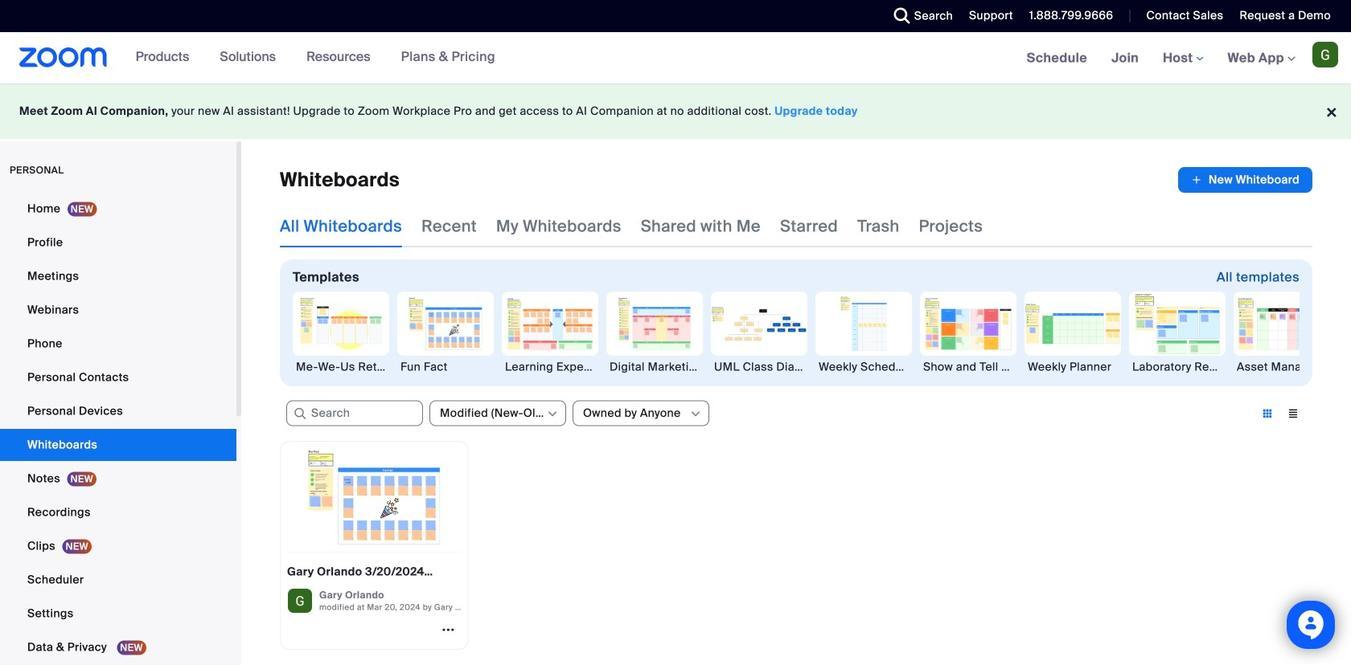 Task type: locate. For each thing, give the bounding box(es) containing it.
laboratory report element
[[1129, 360, 1226, 376]]

asset management element
[[1234, 360, 1330, 376]]

0 horizontal spatial application
[[287, 560, 461, 586]]

footer
[[0, 84, 1351, 139]]

uml class diagram element
[[711, 360, 808, 376]]

banner
[[0, 32, 1351, 85]]

1 horizontal spatial application
[[1178, 167, 1313, 193]]

more options for gary orlando 3/20/2024, 5:29:31 pm image
[[435, 624, 461, 638]]

tabs of all whiteboard page tab list
[[280, 206, 983, 248]]

1 vertical spatial application
[[287, 560, 461, 586]]

digital marketing canvas element
[[606, 360, 703, 376]]

grid mode, selected image
[[1255, 407, 1280, 421]]

Search text field
[[286, 401, 423, 427]]

meetings navigation
[[1015, 32, 1351, 85]]

list mode, not selected image
[[1280, 407, 1306, 421]]

zoom logo image
[[19, 47, 107, 68]]

show and tell with a twist element
[[920, 360, 1017, 376]]

application
[[1178, 167, 1313, 193], [287, 560, 461, 586]]

add image
[[1191, 172, 1202, 188]]

thumbnail of gary orlando 3/20/2024, 5:29:31 pm image
[[287, 449, 461, 547]]

learning experience canvas element
[[502, 360, 598, 376]]



Task type: describe. For each thing, give the bounding box(es) containing it.
0 vertical spatial application
[[1178, 167, 1313, 193]]

owner: gary orlando image
[[287, 589, 313, 615]]

product information navigation
[[124, 32, 507, 84]]

application inside gary orlando 3/20/2024, 5:29:31 pm, modified at mar 20, 2024 by gary orlando, link element
[[287, 560, 461, 586]]

gary orlando 3/20/2024, 5:29:31 pm, modified at mar 20, 2024 by gary orlando, link element
[[280, 442, 468, 651]]

show options image
[[546, 408, 559, 421]]

fun fact element
[[397, 360, 494, 376]]

me-we-us retrospective element
[[293, 360, 389, 376]]

weekly schedule element
[[816, 360, 912, 376]]

personal menu menu
[[0, 193, 236, 666]]

profile picture image
[[1313, 42, 1338, 68]]

weekly planner element
[[1025, 360, 1121, 376]]



Task type: vqa. For each thing, say whether or not it's contained in the screenshot.
Tabs of all whiteboard page tab list
yes



